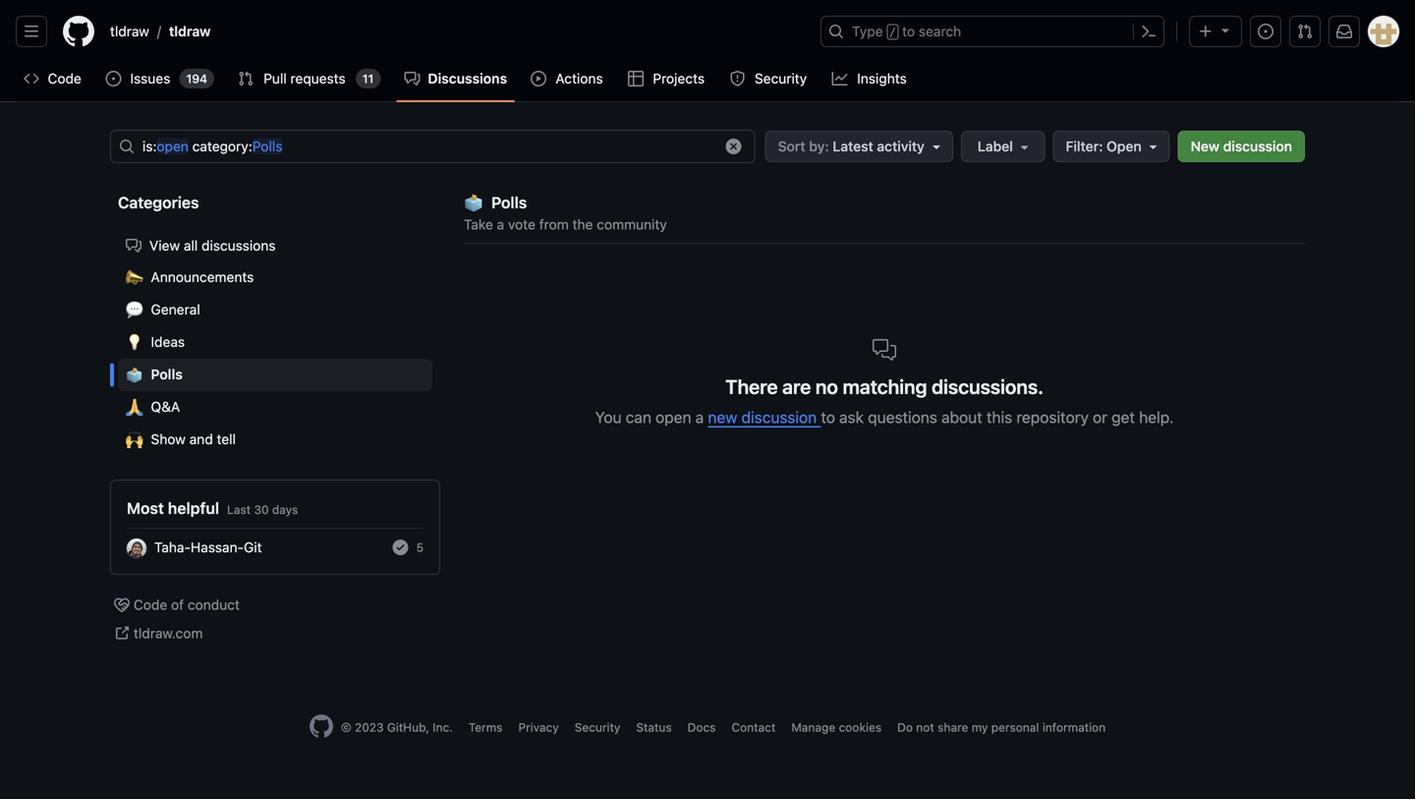 Task type: locate. For each thing, give the bounding box(es) containing it.
general
[[151, 301, 200, 318]]

🗳️ inside '🗳️ polls take a vote from the community'
[[464, 190, 484, 216]]

polls up vote in the top of the page
[[492, 193, 527, 212]]

/ right type
[[889, 26, 897, 39]]

1 vertical spatial issue opened image
[[106, 71, 121, 87]]

0 vertical spatial discussion
[[1224, 138, 1293, 154]]

code for code
[[48, 70, 81, 87]]

0 horizontal spatial triangle down image
[[929, 139, 945, 154]]

1 horizontal spatial comment discussion image
[[873, 338, 897, 362]]

code of conduct image
[[114, 597, 130, 613]]

0 vertical spatial issue opened image
[[1258, 24, 1274, 39]]

most
[[127, 499, 164, 518]]

open
[[1107, 138, 1142, 154]]

1 vertical spatial polls
[[492, 193, 527, 212]]

ask
[[840, 408, 864, 427]]

tldraw
[[110, 23, 149, 39], [169, 23, 211, 39]]

a left vote in the top of the page
[[497, 216, 505, 233]]

filter: open button
[[1053, 131, 1171, 162]]

0 horizontal spatial tldraw
[[110, 23, 149, 39]]

triangle down image
[[1218, 22, 1234, 38], [929, 139, 945, 154], [1146, 139, 1162, 154]]

2023
[[355, 720, 384, 734]]

©
[[341, 720, 352, 734]]

triangle down image right activity
[[929, 139, 945, 154]]

comment discussion image
[[126, 238, 142, 254], [873, 338, 897, 362]]

homepage image
[[310, 715, 333, 738]]

view
[[149, 237, 180, 254]]

contact link
[[732, 720, 776, 734]]

pull requests
[[264, 70, 346, 87]]

0 horizontal spatial discussion
[[742, 408, 817, 427]]

triangle down image right open
[[1146, 139, 1162, 154]]

2 horizontal spatial polls
[[492, 193, 527, 212]]

most helpful last 30 days
[[127, 499, 298, 518]]

🗳️ up 🙏
[[126, 364, 143, 387]]

0 horizontal spatial comment discussion image
[[126, 238, 142, 254]]

issue opened image left git pull request icon
[[1258, 24, 1274, 39]]

security link
[[722, 64, 817, 93], [575, 720, 621, 734]]

🗳️ for 🗳️ polls take a vote from the community
[[464, 190, 484, 216]]

0 horizontal spatial security
[[575, 720, 621, 734]]

tldraw / tldraw
[[110, 23, 211, 39]]

0 horizontal spatial code
[[48, 70, 81, 87]]

inc.
[[433, 720, 453, 734]]

a inside there are no matching discussions. you can open a new discussion to ask questions about this repository or get help.
[[696, 408, 704, 427]]

0 horizontal spatial :
[[153, 138, 157, 154]]

category
[[192, 138, 249, 154]]

:
[[153, 138, 157, 154], [249, 138, 252, 154]]

last
[[227, 503, 251, 517]]

0 vertical spatial list
[[102, 16, 809, 47]]

: for category
[[249, 138, 252, 154]]

1 horizontal spatial open
[[656, 408, 692, 427]]

issue opened image
[[1258, 24, 1274, 39], [106, 71, 121, 87]]

open right can
[[656, 408, 692, 427]]

docs link
[[688, 720, 716, 734]]

1 horizontal spatial to
[[903, 23, 915, 39]]

1 tldraw from the left
[[110, 23, 149, 39]]

1 vertical spatial security link
[[575, 720, 621, 734]]

discussions
[[202, 237, 276, 254]]

: right search image
[[153, 138, 157, 154]]

tldraw link up 194
[[161, 16, 219, 47]]

0 horizontal spatial issue opened image
[[106, 71, 121, 87]]

to left "search"
[[903, 23, 915, 39]]

polls
[[252, 138, 283, 154], [492, 193, 527, 212], [151, 366, 183, 382]]

0 horizontal spatial 🗳️
[[126, 364, 143, 387]]

@taha hassan git image
[[127, 539, 146, 558]]

0 vertical spatial a
[[497, 216, 505, 233]]

manage cookies
[[792, 720, 882, 734]]

triangle down image right plus image
[[1218, 22, 1234, 38]]

security right shield image
[[755, 70, 807, 87]]

actions
[[556, 70, 603, 87]]

status
[[636, 720, 672, 734]]

code right code image
[[48, 70, 81, 87]]

comment discussion image up matching
[[873, 338, 897, 362]]

1 vertical spatial code
[[134, 597, 167, 613]]

a left new
[[696, 408, 704, 427]]

/ up issues
[[157, 23, 161, 39]]

insights link
[[824, 64, 917, 93]]

0 vertical spatial 🗳️
[[464, 190, 484, 216]]

1 vertical spatial list
[[110, 222, 440, 464]]

tldraw link
[[102, 16, 157, 47], [161, 16, 219, 47]]

issue opened image left issues
[[106, 71, 121, 87]]

x circle fill image
[[726, 139, 742, 154]]

1 horizontal spatial discussion
[[1224, 138, 1293, 154]]

and
[[189, 431, 213, 447]]

discussions link
[[397, 64, 515, 93]]

help.
[[1140, 408, 1174, 427]]

tldraw link right homepage image
[[102, 16, 157, 47]]

discussion
[[1224, 138, 1293, 154], [742, 408, 817, 427]]

🗳️ left vote in the top of the page
[[464, 190, 484, 216]]

to left "ask"
[[821, 408, 836, 427]]

0 vertical spatial comment discussion image
[[126, 238, 142, 254]]

security link left status link
[[575, 720, 621, 734]]

1 horizontal spatial 🗳️
[[464, 190, 484, 216]]

/ for type
[[889, 26, 897, 39]]

0 vertical spatial open
[[157, 138, 189, 154]]

open inside there are no matching discussions. you can open a new discussion to ask questions about this repository or get help.
[[656, 408, 692, 427]]

security link left graph image
[[722, 64, 817, 93]]

0 horizontal spatial security link
[[575, 720, 621, 734]]

is
[[143, 138, 153, 154]]

days
[[272, 503, 298, 517]]

repository
[[1017, 408, 1089, 427]]

new discussion
[[1191, 138, 1293, 154]]

or
[[1093, 408, 1108, 427]]

polls inside 🗳️ polls
[[151, 366, 183, 382]]

code of conduct
[[134, 597, 240, 613]]

polls down ideas
[[151, 366, 183, 382]]

this
[[987, 408, 1013, 427]]

0 vertical spatial polls
[[252, 138, 283, 154]]

1 horizontal spatial tldraw link
[[161, 16, 219, 47]]

matching
[[843, 375, 928, 398]]

shield image
[[730, 71, 746, 87]]

: for is
[[153, 138, 157, 154]]

security left status link
[[575, 720, 621, 734]]

📣 announcements
[[126, 267, 254, 289]]

polls inside '🗳️ polls take a vote from the community'
[[492, 193, 527, 212]]

1 vertical spatial open
[[656, 408, 692, 427]]

a inside '🗳️ polls take a vote from the community'
[[497, 216, 505, 233]]

2 vertical spatial polls
[[151, 366, 183, 382]]

comment discussion image left view
[[126, 238, 142, 254]]

discussion down are
[[742, 408, 817, 427]]

latest
[[833, 138, 874, 154]]

1 horizontal spatial a
[[696, 408, 704, 427]]

1 horizontal spatial security
[[755, 70, 807, 87]]

git pull request image
[[1298, 24, 1313, 39]]

💬 general
[[126, 299, 200, 322]]

about
[[942, 408, 983, 427]]

0 vertical spatial code
[[48, 70, 81, 87]]

there
[[726, 375, 778, 398]]

0 horizontal spatial polls
[[151, 366, 183, 382]]

security
[[755, 70, 807, 87], [575, 720, 621, 734]]

1 horizontal spatial code
[[134, 597, 167, 613]]

/ for tldraw
[[157, 23, 161, 39]]

1 horizontal spatial :
[[249, 138, 252, 154]]

0 horizontal spatial tldraw link
[[102, 16, 157, 47]]

code left of
[[134, 597, 167, 613]]

2 : from the left
[[249, 138, 252, 154]]

projects
[[653, 70, 705, 87]]

1 vertical spatial 🗳️
[[126, 364, 143, 387]]

list containing 📣
[[110, 222, 440, 464]]

command palette image
[[1141, 24, 1157, 39]]

share
[[938, 720, 969, 734]]

1 horizontal spatial issue opened image
[[1258, 24, 1274, 39]]

0 horizontal spatial a
[[497, 216, 505, 233]]

1 vertical spatial to
[[821, 408, 836, 427]]

polls right category
[[252, 138, 283, 154]]

11
[[363, 72, 374, 86]]

1 vertical spatial security
[[575, 720, 621, 734]]

tldraw up 194
[[169, 23, 211, 39]]

hassan-
[[191, 539, 244, 555]]

from
[[539, 216, 569, 233]]

filter:
[[1066, 138, 1103, 154]]

🙌
[[126, 429, 143, 452]]

list
[[102, 16, 809, 47], [110, 222, 440, 464]]

polls for 🗳️ polls take a vote from the community
[[492, 193, 527, 212]]

a
[[497, 216, 505, 233], [696, 408, 704, 427]]

label button
[[961, 131, 1046, 162]]

issue opened image for git pull request icon
[[1258, 24, 1274, 39]]

5
[[416, 541, 424, 554]]

🙌 show and tell
[[126, 429, 236, 452]]

0 horizontal spatial /
[[157, 23, 161, 39]]

sort by: latest activity
[[778, 138, 925, 154]]

conduct
[[188, 597, 240, 613]]

Search all discussions text field
[[143, 131, 713, 162]]

tldraw right homepage image
[[110, 23, 149, 39]]

discussion right new
[[1224, 138, 1293, 154]]

1 vertical spatial discussion
[[742, 408, 817, 427]]

1 : from the left
[[153, 138, 157, 154]]

cookies
[[839, 720, 882, 734]]

/ inside tldraw / tldraw
[[157, 23, 161, 39]]

/ inside type / to search
[[889, 26, 897, 39]]

comment discussion image
[[404, 71, 420, 87]]

taha-
[[154, 539, 191, 555]]

personal
[[992, 720, 1040, 734]]

1 horizontal spatial triangle down image
[[1146, 139, 1162, 154]]

0 horizontal spatial to
[[821, 408, 836, 427]]

0 vertical spatial security link
[[722, 64, 817, 93]]

1 horizontal spatial polls
[[252, 138, 283, 154]]

: down git pull request image
[[249, 138, 252, 154]]

graph image
[[832, 71, 848, 87]]

privacy link
[[519, 720, 559, 734]]

open right is
[[157, 138, 189, 154]]

comment discussion image inside view all discussions link
[[126, 238, 142, 254]]

1 horizontal spatial /
[[889, 26, 897, 39]]

1 vertical spatial a
[[696, 408, 704, 427]]

1 horizontal spatial tldraw
[[169, 23, 211, 39]]



Task type: vqa. For each thing, say whether or not it's contained in the screenshot.
to
yes



Task type: describe. For each thing, give the bounding box(es) containing it.
requests
[[290, 70, 346, 87]]

show
[[151, 431, 186, 447]]

2 tldraw from the left
[[169, 23, 211, 39]]

plus image
[[1198, 24, 1214, 39]]

194
[[186, 72, 207, 86]]

actions link
[[523, 64, 612, 93]]

activity
[[877, 138, 925, 154]]

💡 ideas
[[126, 332, 185, 354]]

view all discussions
[[149, 237, 276, 254]]

do
[[898, 720, 913, 734]]

github,
[[387, 720, 430, 734]]

homepage image
[[63, 16, 94, 47]]

🙏 q&a
[[126, 397, 180, 419]]

tell
[[217, 431, 236, 447]]

manage cookies button
[[792, 718, 882, 736]]

contact
[[732, 720, 776, 734]]

vote
[[508, 216, 536, 233]]

new discussion link
[[1178, 131, 1306, 162]]

issue opened image for git pull request image
[[106, 71, 121, 87]]

of
[[171, 597, 184, 613]]

announcements
[[151, 269, 254, 285]]

discussion inside new discussion link
[[1224, 138, 1293, 154]]

community
[[597, 216, 667, 233]]

link external image
[[114, 626, 130, 641]]

ideas
[[151, 334, 185, 350]]

2 tldraw link from the left
[[161, 16, 219, 47]]

tldraw.com link
[[110, 619, 440, 648]]

the
[[573, 216, 593, 233]]

🗳️ polls
[[126, 364, 183, 387]]

label
[[978, 138, 1017, 154]]

can
[[626, 408, 652, 427]]

not
[[917, 720, 935, 734]]

categories
[[118, 193, 199, 212]]

all
[[184, 237, 198, 254]]

pull
[[264, 70, 287, 87]]

polls for 🗳️ polls
[[151, 366, 183, 382]]

issues
[[130, 70, 170, 87]]

new discussion link
[[708, 408, 821, 427]]

helpful
[[168, 499, 219, 518]]

discussion inside there are no matching discussions. you can open a new discussion to ask questions about this repository or get help.
[[742, 408, 817, 427]]

play image
[[531, 71, 547, 87]]

you
[[595, 408, 622, 427]]

sort
[[778, 138, 806, 154]]

privacy
[[519, 720, 559, 734]]

are
[[783, 375, 811, 398]]

discussions
[[428, 70, 507, 87]]

no
[[816, 375, 838, 398]]

git pull request image
[[238, 71, 254, 87]]

search image
[[119, 139, 135, 154]]

code for code of conduct
[[134, 597, 167, 613]]

0 horizontal spatial open
[[157, 138, 189, 154]]

by:
[[809, 138, 829, 154]]

💡
[[126, 332, 143, 354]]

📣
[[126, 267, 143, 289]]

notifications image
[[1337, 24, 1353, 39]]

do not share my personal information
[[898, 720, 1106, 734]]

manage
[[792, 720, 836, 734]]

filter: open
[[1066, 138, 1142, 154]]

🗳️ polls take a vote from the community
[[464, 190, 667, 233]]

code image
[[24, 71, 39, 87]]

check circle fill image
[[393, 540, 409, 555]]

new
[[1191, 138, 1220, 154]]

table image
[[628, 71, 644, 87]]

1 vertical spatial comment discussion image
[[873, 338, 897, 362]]

my
[[972, 720, 988, 734]]

0 vertical spatial security
[[755, 70, 807, 87]]

take
[[464, 216, 493, 233]]

get
[[1112, 408, 1135, 427]]

2 horizontal spatial triangle down image
[[1218, 22, 1234, 38]]

© 2023 github, inc.
[[341, 720, 453, 734]]

1 tldraw link from the left
[[102, 16, 157, 47]]

new
[[708, 408, 738, 427]]

code of conduct link
[[110, 591, 440, 619]]

there are no matching discussions. you can open a new discussion to ask questions about this repository or get help.
[[595, 375, 1174, 427]]

🙏
[[126, 397, 143, 419]]

insights
[[857, 70, 907, 87]]

30
[[254, 503, 269, 517]]

docs
[[688, 720, 716, 734]]

is : open
[[143, 138, 189, 154]]

list containing tldraw / tldraw
[[102, 16, 809, 47]]

category : polls
[[192, 138, 283, 154]]

0 vertical spatial to
[[903, 23, 915, 39]]

terms link
[[469, 720, 503, 734]]

search
[[919, 23, 962, 39]]

questions
[[868, 408, 938, 427]]

triangle down image inside filter: open popup button
[[1146, 139, 1162, 154]]

do not share my personal information button
[[898, 718, 1106, 736]]

1 horizontal spatial security link
[[722, 64, 817, 93]]

tldraw.com
[[134, 625, 203, 641]]

taha-hassan-git
[[154, 539, 262, 555]]

projects link
[[620, 64, 714, 93]]

discussions.
[[932, 375, 1044, 398]]

information
[[1043, 720, 1106, 734]]

view all discussions link
[[118, 230, 433, 262]]

code link
[[16, 64, 90, 93]]

🗳️ for 🗳️ polls
[[126, 364, 143, 387]]

to inside there are no matching discussions. you can open a new discussion to ask questions about this repository or get help.
[[821, 408, 836, 427]]



